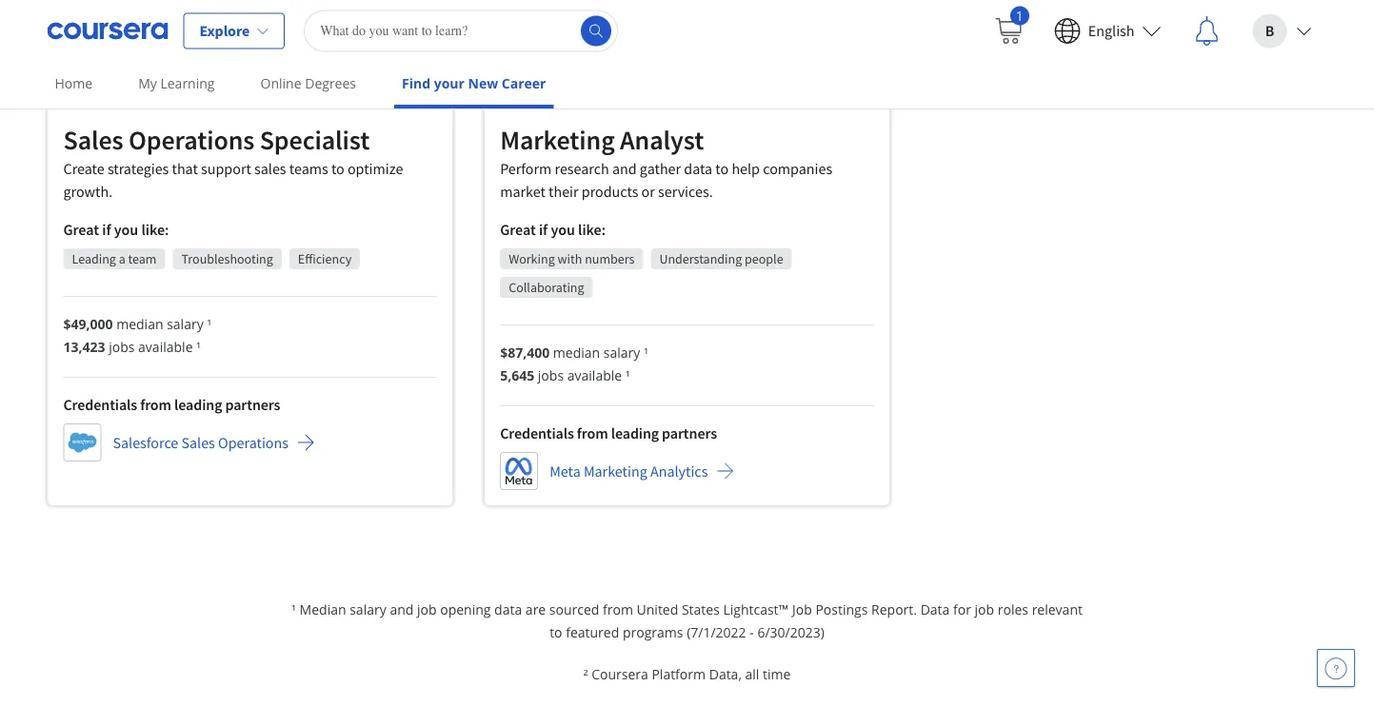 Task type: vqa. For each thing, say whether or not it's contained in the screenshot.
$87,400
yes



Task type: describe. For each thing, give the bounding box(es) containing it.
to inside the ¹ median salary and job opening data are sourced from united states lightcast™ job postings report. data for job roles relevant to featured programs (7/1/2022 - 6/30/2023)
[[550, 624, 563, 642]]

1
[[1016, 6, 1024, 24]]

salary for specialist
[[167, 315, 204, 333]]

data
[[921, 601, 950, 619]]

team
[[128, 251, 157, 268]]

leading
[[72, 251, 116, 268]]

credentials for sales
[[63, 395, 137, 415]]

salary for perform
[[604, 344, 641, 362]]

research
[[555, 159, 609, 178]]

marketing analyst image
[[485, 0, 890, 100]]

troubleshooting
[[181, 251, 273, 268]]

understanding
[[660, 251, 742, 268]]

help
[[732, 159, 760, 178]]

salary inside the ¹ median salary and job opening data are sourced from united states lightcast™ job postings report. data for job roles relevant to featured programs (7/1/2022 - 6/30/2023)
[[350, 601, 387, 619]]

english
[[1089, 21, 1135, 40]]

1 vertical spatial sales
[[181, 434, 215, 453]]

postings
[[816, 601, 868, 619]]

salesforce sales operations link
[[63, 424, 315, 462]]

median for marketing
[[553, 344, 600, 362]]

perform
[[500, 159, 552, 178]]

²
[[584, 666, 588, 684]]

degrees
[[305, 74, 356, 92]]

1 vertical spatial operations
[[218, 434, 289, 453]]

1 vertical spatial marketing
[[584, 462, 648, 481]]

salesforce
[[113, 434, 178, 453]]

find your new career
[[402, 74, 546, 92]]

2 job from the left
[[975, 601, 995, 619]]

a
[[119, 251, 125, 268]]

coursera image
[[47, 16, 168, 46]]

working
[[509, 251, 555, 268]]

if for sales
[[102, 220, 111, 239]]

understanding people
[[660, 251, 784, 268]]

if for marketing
[[539, 220, 548, 239]]

numbers
[[585, 251, 635, 268]]

online
[[261, 74, 302, 92]]

available for specialist
[[138, 338, 193, 356]]

time
[[763, 666, 791, 684]]

median
[[300, 601, 346, 619]]

products
[[582, 182, 639, 201]]

credentials from leading partners for specialist
[[63, 395, 280, 415]]

b
[[1266, 21, 1275, 40]]

roles
[[998, 601, 1029, 619]]

create
[[63, 159, 105, 178]]

platform
[[652, 666, 706, 684]]

or
[[642, 182, 655, 201]]

opening
[[440, 601, 491, 619]]

online degrees
[[261, 74, 356, 92]]

united
[[637, 601, 679, 619]]

explore button
[[183, 13, 285, 49]]

salesforce sales operations
[[113, 434, 289, 453]]

analytics
[[651, 462, 708, 481]]

and inside marketing analyst perform research and gather data to help companies market their products or services.
[[612, 159, 637, 178]]

¹ inside the ¹ median salary and job opening data are sourced from united states lightcast™ job postings report. data for job roles relevant to featured programs (7/1/2022 - 6/30/2023)
[[292, 601, 296, 619]]

you for marketing
[[551, 220, 575, 239]]

learning
[[161, 74, 215, 92]]

my learning link
[[131, 62, 222, 105]]

$87,400
[[500, 344, 550, 362]]

explore
[[200, 21, 250, 40]]

your
[[434, 74, 465, 92]]

$49,000 median salary ¹ 13,423 jobs available ¹
[[63, 315, 212, 356]]

leading for perform
[[611, 424, 659, 443]]

like: for operations
[[141, 220, 169, 239]]

data,
[[709, 666, 742, 684]]

find your new career link
[[394, 62, 554, 109]]

partners for analyst
[[662, 424, 717, 443]]

optimize
[[348, 159, 403, 178]]

meta marketing analytics link
[[500, 453, 735, 491]]

great if you like: for marketing
[[500, 220, 606, 239]]

strategies
[[108, 159, 169, 178]]

² coursera platform data, all time
[[584, 666, 791, 684]]

jobs for marketing
[[538, 366, 564, 385]]

analyst
[[620, 124, 704, 157]]

great for sales operations specialist
[[63, 220, 99, 239]]

services.
[[658, 182, 713, 201]]

featured
[[566, 624, 619, 642]]

that
[[172, 159, 198, 178]]

companies
[[763, 159, 833, 178]]

for
[[954, 601, 972, 619]]

partners for operations
[[225, 395, 280, 415]]

-
[[750, 624, 754, 642]]

and inside the ¹ median salary and job opening data are sourced from united states lightcast™ job postings report. data for job roles relevant to featured programs (7/1/2022 - 6/30/2023)
[[390, 601, 414, 619]]

(7/1/2022
[[687, 624, 746, 642]]

their
[[549, 182, 579, 201]]

collaborating
[[509, 279, 584, 296]]

marketing inside marketing analyst perform research and gather data to help companies market their products or services.
[[500, 124, 615, 157]]



Task type: locate. For each thing, give the bounding box(es) containing it.
2 if from the left
[[539, 220, 548, 239]]

if up leading a team
[[102, 220, 111, 239]]

market
[[500, 182, 546, 201]]

people
[[745, 251, 784, 268]]

0 vertical spatial data
[[684, 159, 713, 178]]

0 vertical spatial credentials from leading partners
[[63, 395, 280, 415]]

0 vertical spatial partners
[[225, 395, 280, 415]]

1 horizontal spatial jobs
[[538, 366, 564, 385]]

0 horizontal spatial jobs
[[109, 338, 135, 356]]

sales right the salesforce
[[181, 434, 215, 453]]

home
[[55, 74, 93, 92]]

1 vertical spatial salary
[[604, 344, 641, 362]]

great up leading
[[63, 220, 99, 239]]

and
[[612, 159, 637, 178], [390, 601, 414, 619]]

sales operations specialist image
[[48, 0, 453, 100]]

0 vertical spatial salary
[[167, 315, 204, 333]]

teams
[[289, 159, 328, 178]]

1 vertical spatial credentials from leading partners
[[500, 424, 717, 443]]

from up the salesforce
[[140, 395, 171, 415]]

to left 'help'
[[716, 159, 729, 178]]

1 vertical spatial available
[[567, 366, 622, 385]]

sales operations specialist create strategies that support sales teams to optimize growth.
[[63, 124, 403, 201]]

data up the services.
[[684, 159, 713, 178]]

from up meta marketing analytics link
[[577, 424, 608, 443]]

data for analyst
[[684, 159, 713, 178]]

1 vertical spatial jobs
[[538, 366, 564, 385]]

gather
[[640, 159, 681, 178]]

1 horizontal spatial sales
[[181, 434, 215, 453]]

0 horizontal spatial median
[[116, 315, 163, 333]]

0 horizontal spatial sales
[[63, 124, 123, 157]]

salary inside $49,000 median salary ¹ 13,423 jobs available ¹
[[167, 315, 204, 333]]

0 horizontal spatial you
[[114, 220, 138, 239]]

leading up meta marketing analytics
[[611, 424, 659, 443]]

5,645
[[500, 366, 535, 385]]

0 vertical spatial jobs
[[109, 338, 135, 356]]

credentials from leading partners up salesforce sales operations link
[[63, 395, 280, 415]]

1 horizontal spatial credentials
[[500, 424, 574, 443]]

to inside marketing analyst perform research and gather data to help companies market their products or services.
[[716, 159, 729, 178]]

from inside the ¹ median salary and job opening data are sourced from united states lightcast™ job postings report. data for job roles relevant to featured programs (7/1/2022 - 6/30/2023)
[[603, 601, 633, 619]]

sales
[[63, 124, 123, 157], [181, 434, 215, 453]]

you up with
[[551, 220, 575, 239]]

1 horizontal spatial partners
[[662, 424, 717, 443]]

you for sales
[[114, 220, 138, 239]]

2 great from the left
[[500, 220, 536, 239]]

partners up the analytics
[[662, 424, 717, 443]]

efficiency
[[298, 251, 352, 268]]

great for marketing analyst
[[500, 220, 536, 239]]

with
[[558, 251, 582, 268]]

None search field
[[304, 10, 618, 52]]

like: up team
[[141, 220, 169, 239]]

jobs right 5,645
[[538, 366, 564, 385]]

if up working
[[539, 220, 548, 239]]

jobs inside $49,000 median salary ¹ 13,423 jobs available ¹
[[109, 338, 135, 356]]

all
[[745, 666, 760, 684]]

great
[[63, 220, 99, 239], [500, 220, 536, 239]]

$49,000
[[63, 315, 113, 333]]

b button
[[1238, 0, 1327, 61]]

data inside marketing analyst perform research and gather data to help companies market their products or services.
[[684, 159, 713, 178]]

find
[[402, 74, 431, 92]]

operations inside sales operations specialist create strategies that support sales teams to optimize growth.
[[129, 124, 255, 157]]

from for perform
[[577, 424, 608, 443]]

to inside sales operations specialist create strategies that support sales teams to optimize growth.
[[331, 159, 345, 178]]

sales inside sales operations specialist create strategies that support sales teams to optimize growth.
[[63, 124, 123, 157]]

1 vertical spatial and
[[390, 601, 414, 619]]

1 horizontal spatial great
[[500, 220, 536, 239]]

0 horizontal spatial available
[[138, 338, 193, 356]]

credentials up the salesforce
[[63, 395, 137, 415]]

available right 13,423 on the left of the page
[[138, 338, 193, 356]]

2 horizontal spatial salary
[[604, 344, 641, 362]]

$87,400 median salary ¹ 5,645 jobs available ¹
[[500, 344, 649, 385]]

sales up create
[[63, 124, 123, 157]]

leading for specialist
[[174, 395, 222, 415]]

from
[[140, 395, 171, 415], [577, 424, 608, 443], [603, 601, 633, 619]]

credentials for marketing
[[500, 424, 574, 443]]

available for perform
[[567, 366, 622, 385]]

shopping cart: 1 item element
[[993, 6, 1030, 46]]

my
[[138, 74, 157, 92]]

and up products
[[612, 159, 637, 178]]

salary right median
[[350, 601, 387, 619]]

2 vertical spatial salary
[[350, 601, 387, 619]]

to
[[331, 159, 345, 178], [716, 159, 729, 178], [550, 624, 563, 642]]

credentials
[[63, 395, 137, 415], [500, 424, 574, 443]]

0 horizontal spatial credentials
[[63, 395, 137, 415]]

states
[[682, 601, 720, 619]]

from for specialist
[[140, 395, 171, 415]]

0 vertical spatial sales
[[63, 124, 123, 157]]

are
[[526, 601, 546, 619]]

1 you from the left
[[114, 220, 138, 239]]

data left are
[[494, 601, 522, 619]]

support
[[201, 159, 251, 178]]

partners
[[225, 395, 280, 415], [662, 424, 717, 443]]

0 vertical spatial operations
[[129, 124, 255, 157]]

1 job from the left
[[417, 601, 437, 619]]

job right 'for'
[[975, 601, 995, 619]]

leading up salesforce sales operations
[[174, 395, 222, 415]]

1 horizontal spatial job
[[975, 601, 995, 619]]

0 vertical spatial and
[[612, 159, 637, 178]]

1 vertical spatial leading
[[611, 424, 659, 443]]

1 horizontal spatial leading
[[611, 424, 659, 443]]

my learning
[[138, 74, 215, 92]]

median inside $49,000 median salary ¹ 13,423 jobs available ¹
[[116, 315, 163, 333]]

available right 5,645
[[567, 366, 622, 385]]

median right $87,400
[[553, 344, 600, 362]]

0 horizontal spatial partners
[[225, 395, 280, 415]]

0 vertical spatial median
[[116, 315, 163, 333]]

if
[[102, 220, 111, 239], [539, 220, 548, 239]]

programs
[[623, 624, 683, 642]]

marketing
[[500, 124, 615, 157], [584, 462, 648, 481]]

13,423
[[63, 338, 105, 356]]

2 you from the left
[[551, 220, 575, 239]]

credentials from leading partners for perform
[[500, 424, 717, 443]]

jobs for sales
[[109, 338, 135, 356]]

1 horizontal spatial you
[[551, 220, 575, 239]]

0 vertical spatial leading
[[174, 395, 222, 415]]

marketing analyst perform research and gather data to help companies market their products or services.
[[500, 124, 833, 201]]

1 great if you like: from the left
[[63, 220, 169, 239]]

credentials from leading partners
[[63, 395, 280, 415], [500, 424, 717, 443]]

help center image
[[1325, 657, 1348, 680]]

like:
[[141, 220, 169, 239], [578, 220, 606, 239]]

partners up salesforce sales operations
[[225, 395, 280, 415]]

salary
[[167, 315, 204, 333], [604, 344, 641, 362], [350, 601, 387, 619]]

¹ median salary and job opening data are sourced from united states lightcast™ job postings report. data for job roles relevant to featured programs (7/1/2022 - 6/30/2023)
[[292, 601, 1083, 642]]

available inside $49,000 median salary ¹ 13,423 jobs available ¹
[[138, 338, 193, 356]]

report.
[[872, 601, 917, 619]]

job left opening
[[417, 601, 437, 619]]

1 vertical spatial median
[[553, 344, 600, 362]]

median right $49,000 in the top left of the page
[[116, 315, 163, 333]]

jobs inside $87,400 median salary ¹ 5,645 jobs available ¹
[[538, 366, 564, 385]]

marketing up research
[[500, 124, 615, 157]]

1 if from the left
[[102, 220, 111, 239]]

0 horizontal spatial and
[[390, 601, 414, 619]]

0 horizontal spatial data
[[494, 601, 522, 619]]

What do you want to learn? text field
[[304, 10, 618, 52]]

0 horizontal spatial like:
[[141, 220, 169, 239]]

data
[[684, 159, 713, 178], [494, 601, 522, 619]]

sales
[[254, 159, 286, 178]]

credentials up meta
[[500, 424, 574, 443]]

meta marketing analytics
[[550, 462, 708, 481]]

available inside $87,400 median salary ¹ 5,645 jobs available ¹
[[567, 366, 622, 385]]

working with numbers
[[509, 251, 635, 268]]

0 horizontal spatial leading
[[174, 395, 222, 415]]

like: up numbers
[[578, 220, 606, 239]]

job
[[793, 601, 812, 619]]

growth.
[[63, 182, 113, 201]]

0 horizontal spatial great
[[63, 220, 99, 239]]

lightcast™
[[723, 601, 789, 619]]

english button
[[1039, 0, 1177, 61]]

1 vertical spatial partners
[[662, 424, 717, 443]]

operations
[[129, 124, 255, 157], [218, 434, 289, 453]]

0 horizontal spatial job
[[417, 601, 437, 619]]

2 like: from the left
[[578, 220, 606, 239]]

1 horizontal spatial to
[[550, 624, 563, 642]]

to down 'sourced'
[[550, 624, 563, 642]]

median for sales
[[116, 315, 163, 333]]

0 vertical spatial credentials
[[63, 395, 137, 415]]

like: for analyst
[[578, 220, 606, 239]]

6/30/2023)
[[758, 624, 825, 642]]

job
[[417, 601, 437, 619], [975, 601, 995, 619]]

1 vertical spatial data
[[494, 601, 522, 619]]

1 horizontal spatial credentials from leading partners
[[500, 424, 717, 443]]

credentials from leading partners up meta marketing analytics link
[[500, 424, 717, 443]]

0 vertical spatial marketing
[[500, 124, 615, 157]]

meta
[[550, 462, 581, 481]]

data for median
[[494, 601, 522, 619]]

1 great from the left
[[63, 220, 99, 239]]

specialist
[[260, 124, 370, 157]]

median inside $87,400 median salary ¹ 5,645 jobs available ¹
[[553, 344, 600, 362]]

you
[[114, 220, 138, 239], [551, 220, 575, 239]]

0 horizontal spatial if
[[102, 220, 111, 239]]

jobs right 13,423 on the left of the page
[[109, 338, 135, 356]]

salary inside $87,400 median salary ¹ 5,645 jobs available ¹
[[604, 344, 641, 362]]

1 vertical spatial from
[[577, 424, 608, 443]]

1 horizontal spatial available
[[567, 366, 622, 385]]

1 vertical spatial credentials
[[500, 424, 574, 443]]

1 horizontal spatial salary
[[350, 601, 387, 619]]

salary down numbers
[[604, 344, 641, 362]]

1 horizontal spatial great if you like:
[[500, 220, 606, 239]]

0 vertical spatial from
[[140, 395, 171, 415]]

great if you like: up leading a team
[[63, 220, 169, 239]]

marketing right meta
[[584, 462, 648, 481]]

coursera
[[592, 666, 649, 684]]

2 horizontal spatial to
[[716, 159, 729, 178]]

home link
[[47, 62, 100, 105]]

great if you like: for sales
[[63, 220, 169, 239]]

0 vertical spatial available
[[138, 338, 193, 356]]

1 link
[[978, 0, 1039, 61]]

0 horizontal spatial great if you like:
[[63, 220, 169, 239]]

leading a team
[[72, 251, 157, 268]]

new
[[468, 74, 498, 92]]

great if you like:
[[63, 220, 169, 239], [500, 220, 606, 239]]

median
[[116, 315, 163, 333], [553, 344, 600, 362]]

0 horizontal spatial to
[[331, 159, 345, 178]]

2 great if you like: from the left
[[500, 220, 606, 239]]

1 horizontal spatial data
[[684, 159, 713, 178]]

2 vertical spatial from
[[603, 601, 633, 619]]

1 horizontal spatial if
[[539, 220, 548, 239]]

online degrees link
[[253, 62, 364, 105]]

relevant
[[1032, 601, 1083, 619]]

1 horizontal spatial median
[[553, 344, 600, 362]]

1 horizontal spatial and
[[612, 159, 637, 178]]

1 horizontal spatial like:
[[578, 220, 606, 239]]

from up featured
[[603, 601, 633, 619]]

0 horizontal spatial salary
[[167, 315, 204, 333]]

1 like: from the left
[[141, 220, 169, 239]]

you up a
[[114, 220, 138, 239]]

to right teams
[[331, 159, 345, 178]]

and left opening
[[390, 601, 414, 619]]

great up working
[[500, 220, 536, 239]]

0 horizontal spatial credentials from leading partners
[[63, 395, 280, 415]]

great if you like: up with
[[500, 220, 606, 239]]

salary down 'troubleshooting' at the left top
[[167, 315, 204, 333]]

sourced
[[549, 601, 600, 619]]

career
[[502, 74, 546, 92]]

data inside the ¹ median salary and job opening data are sourced from united states lightcast™ job postings report. data for job roles relevant to featured programs (7/1/2022 - 6/30/2023)
[[494, 601, 522, 619]]



